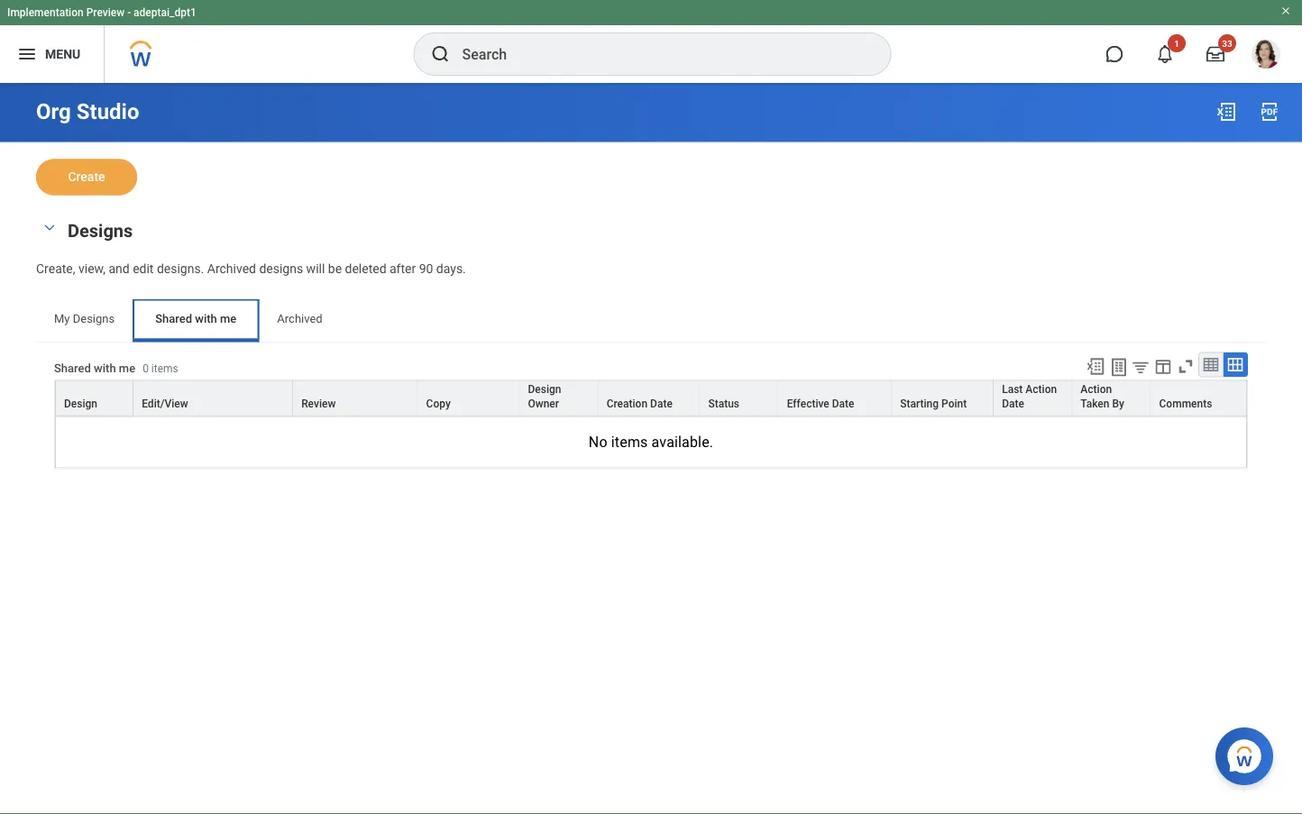Task type: describe. For each thing, give the bounding box(es) containing it.
table image
[[1202, 356, 1220, 374]]

no items available.
[[589, 434, 714, 451]]

archived inside the 'designs' "group"
[[207, 261, 256, 276]]

last
[[1002, 383, 1023, 395]]

toolbar inside org studio main content
[[1078, 352, 1248, 380]]

create, view, and edit designs. archived designs will be deleted after 90 days.
[[36, 261, 466, 276]]

me for shared with me
[[220, 312, 237, 325]]

menu button
[[0, 25, 104, 83]]

1 horizontal spatial archived
[[277, 312, 323, 325]]

select to filter grid data image
[[1131, 357, 1151, 376]]

owner
[[528, 397, 559, 410]]

search image
[[430, 43, 451, 65]]

designs inside "group"
[[68, 221, 133, 242]]

and
[[109, 261, 130, 276]]

comments button
[[1151, 381, 1247, 415]]

export to worksheets image
[[1109, 357, 1130, 378]]

designs group
[[36, 217, 1266, 277]]

export to excel image for export to worksheets icon
[[1086, 357, 1106, 376]]

chevron down image
[[39, 221, 60, 234]]

close environment banner image
[[1281, 5, 1292, 16]]

my designs
[[54, 312, 115, 325]]

edit/view button
[[134, 381, 292, 415]]

profile logan mcneil image
[[1252, 40, 1281, 72]]

will
[[306, 261, 325, 276]]

action taken by button
[[1073, 381, 1151, 415]]

click to view/edit grid preferences image
[[1154, 357, 1174, 376]]

design button
[[56, 381, 133, 415]]

with for shared with me
[[195, 312, 217, 325]]

view printable version (pdf) image
[[1259, 101, 1281, 123]]

last action date
[[1002, 383, 1057, 410]]

status
[[709, 397, 740, 410]]

creation date
[[607, 397, 673, 410]]

90
[[419, 261, 433, 276]]

after
[[390, 261, 416, 276]]

fullscreen image
[[1176, 357, 1196, 376]]

action inside last action date
[[1026, 383, 1057, 395]]

1 button
[[1146, 34, 1186, 74]]

view,
[[78, 261, 106, 276]]

starting point
[[901, 397, 967, 410]]

preview
[[86, 6, 125, 19]]

1
[[1175, 38, 1180, 49]]

point
[[942, 397, 967, 410]]

creation date button
[[599, 381, 700, 415]]

deleted
[[345, 261, 387, 276]]

review button
[[293, 381, 417, 415]]

review
[[301, 397, 336, 410]]

org studio
[[36, 99, 139, 124]]

1 horizontal spatial items
[[611, 434, 648, 451]]

copy button
[[418, 381, 519, 415]]

with for shared with me 0 items
[[94, 361, 116, 375]]



Task type: locate. For each thing, give the bounding box(es) containing it.
2 date from the left
[[832, 397, 855, 410]]

items
[[151, 362, 178, 375], [611, 434, 648, 451]]

design up owner
[[528, 383, 561, 395]]

2 action from the left
[[1081, 383, 1112, 395]]

date inside last action date
[[1002, 397, 1025, 410]]

1 horizontal spatial with
[[195, 312, 217, 325]]

design owner
[[528, 383, 561, 410]]

effective
[[787, 397, 830, 410]]

inbox large image
[[1207, 45, 1225, 63]]

1 vertical spatial shared
[[54, 361, 91, 375]]

0 horizontal spatial action
[[1026, 383, 1057, 395]]

2 horizontal spatial date
[[1002, 397, 1025, 410]]

0 horizontal spatial design
[[64, 397, 97, 410]]

1 vertical spatial with
[[94, 361, 116, 375]]

implementation
[[7, 6, 84, 19]]

starting point button
[[892, 381, 993, 415]]

menu banner
[[0, 0, 1303, 83]]

33
[[1223, 38, 1233, 49]]

tab list containing my designs
[[36, 299, 1266, 342]]

0 horizontal spatial with
[[94, 361, 116, 375]]

design
[[528, 383, 561, 395], [64, 397, 97, 410]]

action right last at right
[[1026, 383, 1057, 395]]

shared for shared with me
[[155, 312, 192, 325]]

action inside action taken by
[[1081, 383, 1112, 395]]

comments
[[1160, 397, 1213, 410]]

0 vertical spatial me
[[220, 312, 237, 325]]

me left 0
[[119, 361, 135, 375]]

tab list inside org studio main content
[[36, 299, 1266, 342]]

3 date from the left
[[1002, 397, 1025, 410]]

with down designs.
[[195, 312, 217, 325]]

1 horizontal spatial action
[[1081, 383, 1112, 395]]

export to excel image
[[1216, 101, 1238, 123], [1086, 357, 1106, 376]]

create button
[[36, 159, 137, 195]]

1 horizontal spatial export to excel image
[[1216, 101, 1238, 123]]

row inside org studio main content
[[55, 380, 1248, 416]]

date right creation
[[650, 397, 673, 410]]

export to excel image left export to worksheets icon
[[1086, 357, 1106, 376]]

date for creation date
[[650, 397, 673, 410]]

0 horizontal spatial archived
[[207, 261, 256, 276]]

last action date button
[[994, 381, 1072, 415]]

1 horizontal spatial date
[[832, 397, 855, 410]]

0 vertical spatial archived
[[207, 261, 256, 276]]

copy
[[426, 397, 451, 410]]

by
[[1113, 397, 1125, 410]]

shared up the design 'popup button'
[[54, 361, 91, 375]]

1 action from the left
[[1026, 383, 1057, 395]]

create
[[68, 170, 105, 184]]

row
[[55, 380, 1248, 416]]

org studio main content
[[0, 83, 1303, 534]]

days.
[[436, 261, 466, 276]]

date
[[650, 397, 673, 410], [832, 397, 855, 410], [1002, 397, 1025, 410]]

0 horizontal spatial shared
[[54, 361, 91, 375]]

Search Workday  search field
[[462, 34, 854, 74]]

notifications large image
[[1156, 45, 1174, 63]]

export to excel image left view printable version (pdf) icon
[[1216, 101, 1238, 123]]

1 vertical spatial me
[[119, 361, 135, 375]]

designs
[[68, 221, 133, 242], [73, 312, 115, 325]]

archived down will
[[277, 312, 323, 325]]

me
[[220, 312, 237, 325], [119, 361, 135, 375]]

edit/view
[[142, 397, 188, 410]]

date down last at right
[[1002, 397, 1025, 410]]

me down create, view, and edit designs. archived designs will be deleted after 90 days.
[[220, 312, 237, 325]]

items inside shared with me 0 items
[[151, 362, 178, 375]]

design owner button
[[520, 381, 598, 415]]

0 vertical spatial design
[[528, 383, 561, 395]]

0 vertical spatial with
[[195, 312, 217, 325]]

1 vertical spatial export to excel image
[[1086, 357, 1106, 376]]

shared down designs.
[[155, 312, 192, 325]]

0 horizontal spatial export to excel image
[[1086, 357, 1106, 376]]

1 horizontal spatial me
[[220, 312, 237, 325]]

my
[[54, 312, 70, 325]]

shared with me 0 items
[[54, 361, 178, 375]]

0 vertical spatial designs
[[68, 221, 133, 242]]

effective date button
[[779, 381, 892, 415]]

0 vertical spatial export to excel image
[[1216, 101, 1238, 123]]

tab list
[[36, 299, 1266, 342]]

effective date
[[787, 397, 855, 410]]

studio
[[76, 99, 139, 124]]

shared with me
[[155, 312, 237, 325]]

action
[[1026, 383, 1057, 395], [1081, 383, 1112, 395]]

items right the no
[[611, 434, 648, 451]]

taken
[[1081, 397, 1110, 410]]

justify image
[[16, 43, 38, 65]]

designs right my
[[73, 312, 115, 325]]

1 vertical spatial archived
[[277, 312, 323, 325]]

design down shared with me 0 items
[[64, 397, 97, 410]]

org
[[36, 99, 71, 124]]

1 vertical spatial design
[[64, 397, 97, 410]]

33 button
[[1196, 34, 1237, 74]]

shared for shared with me 0 items
[[54, 361, 91, 375]]

date right effective
[[832, 397, 855, 410]]

no
[[589, 434, 608, 451]]

designs
[[259, 261, 303, 276]]

create,
[[36, 261, 75, 276]]

with up the design 'popup button'
[[94, 361, 116, 375]]

1 vertical spatial items
[[611, 434, 648, 451]]

me for shared with me 0 items
[[119, 361, 135, 375]]

status button
[[700, 381, 778, 415]]

1 horizontal spatial shared
[[155, 312, 192, 325]]

edit
[[133, 261, 154, 276]]

creation
[[607, 397, 648, 410]]

menu
[[45, 47, 81, 61]]

expand table image
[[1227, 356, 1245, 374]]

implementation preview -   adeptai_dpt1
[[7, 6, 197, 19]]

0 vertical spatial shared
[[155, 312, 192, 325]]

date for effective date
[[832, 397, 855, 410]]

available.
[[652, 434, 714, 451]]

0 horizontal spatial me
[[119, 361, 135, 375]]

archived
[[207, 261, 256, 276], [277, 312, 323, 325]]

0 horizontal spatial date
[[650, 397, 673, 410]]

0
[[143, 362, 149, 375]]

designs up view,
[[68, 221, 133, 242]]

action up the taken
[[1081, 383, 1112, 395]]

action taken by
[[1081, 383, 1125, 410]]

with
[[195, 312, 217, 325], [94, 361, 116, 375]]

row containing design owner
[[55, 380, 1248, 416]]

design for design owner
[[528, 383, 561, 395]]

adeptai_dpt1
[[134, 6, 197, 19]]

toolbar
[[1078, 352, 1248, 380]]

1 vertical spatial designs
[[73, 312, 115, 325]]

starting
[[901, 397, 939, 410]]

archived left designs
[[207, 261, 256, 276]]

0 horizontal spatial items
[[151, 362, 178, 375]]

export to excel image for view printable version (pdf) icon
[[1216, 101, 1238, 123]]

design for design
[[64, 397, 97, 410]]

designs button
[[68, 221, 133, 242]]

1 horizontal spatial design
[[528, 383, 561, 395]]

items right 0
[[151, 362, 178, 375]]

shared
[[155, 312, 192, 325], [54, 361, 91, 375]]

0 vertical spatial items
[[151, 362, 178, 375]]

-
[[127, 6, 131, 19]]

be
[[328, 261, 342, 276]]

designs.
[[157, 261, 204, 276]]

1 date from the left
[[650, 397, 673, 410]]



Task type: vqa. For each thing, say whether or not it's contained in the screenshot.
top the Shared
yes



